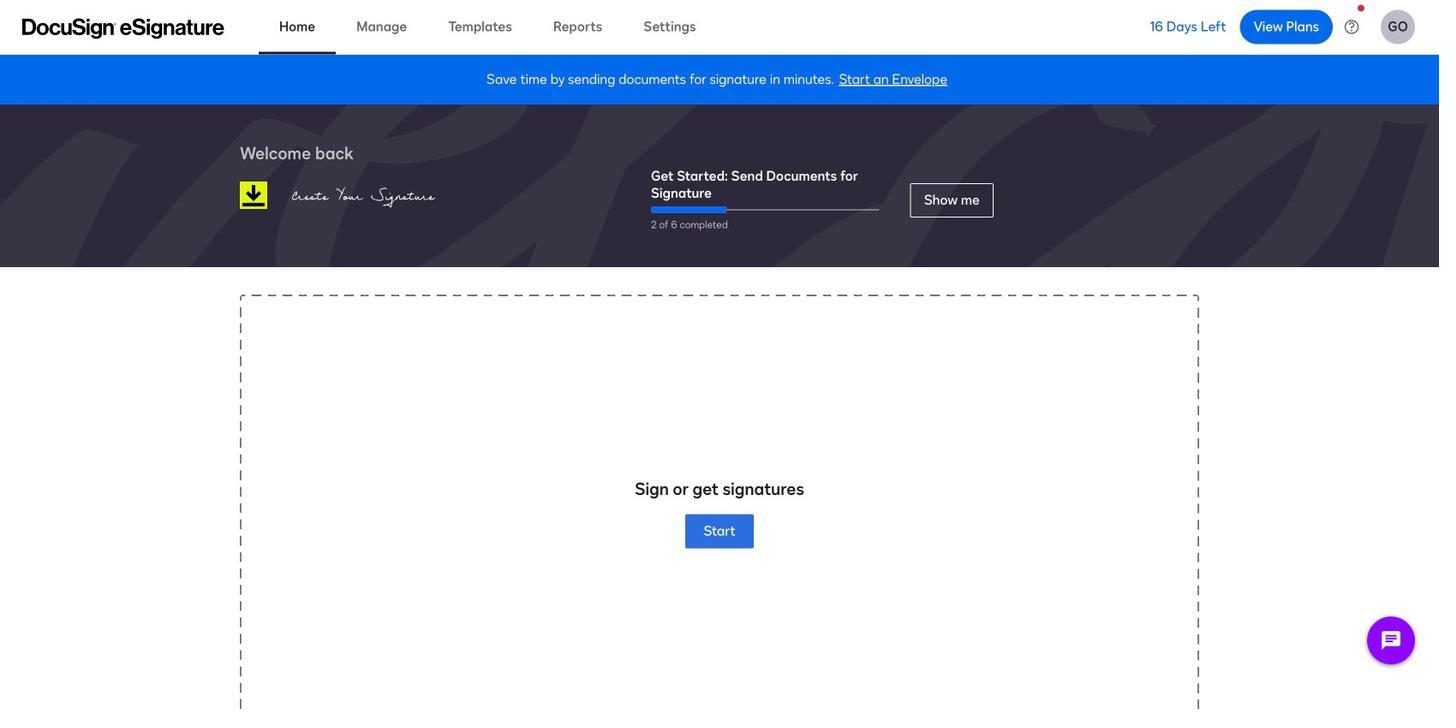 Task type: vqa. For each thing, say whether or not it's contained in the screenshot.
your uploaded profile image
no



Task type: locate. For each thing, give the bounding box(es) containing it.
docusignlogo image
[[240, 182, 267, 209]]



Task type: describe. For each thing, give the bounding box(es) containing it.
docusign esignature image
[[22, 18, 224, 39]]



